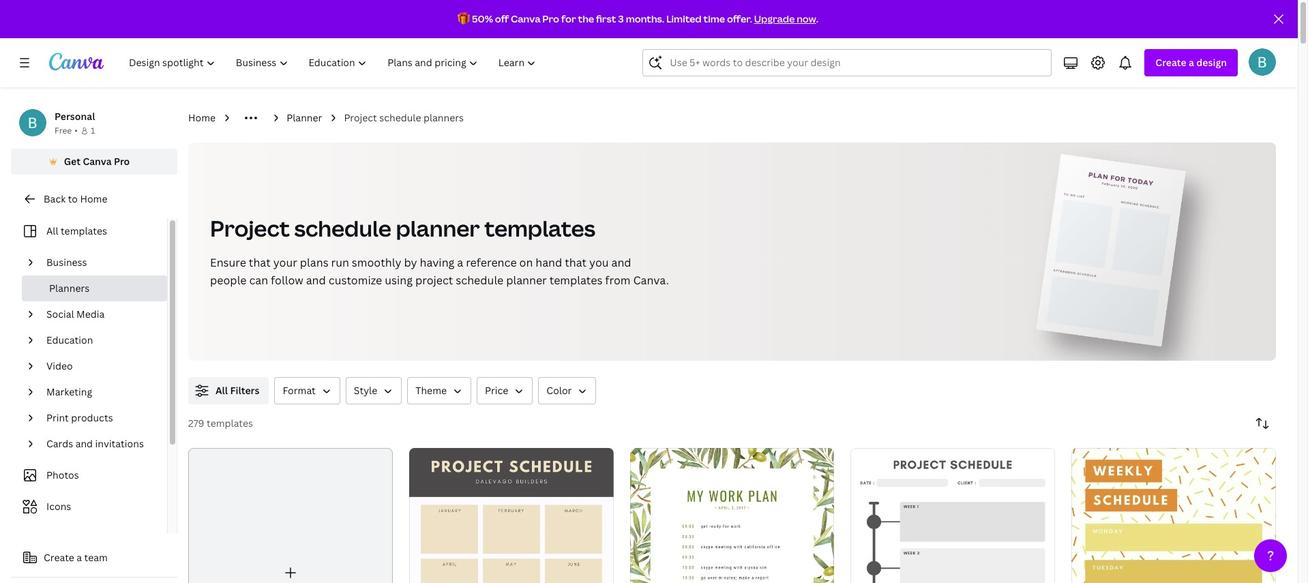 Task type: describe. For each thing, give the bounding box(es) containing it.
style button
[[346, 377, 402, 405]]

back to home link
[[11, 186, 177, 213]]

first
[[596, 12, 617, 25]]

time
[[704, 12, 725, 25]]

video link
[[41, 353, 159, 379]]

pro inside get canva pro button
[[114, 155, 130, 168]]

upgrade now button
[[755, 12, 817, 25]]

project schedule planner templates
[[210, 214, 596, 243]]

the
[[578, 12, 594, 25]]

all filters
[[216, 384, 260, 397]]

education
[[46, 334, 93, 347]]

0 vertical spatial home
[[188, 111, 216, 124]]

social media
[[46, 308, 105, 321]]

279 templates
[[188, 417, 253, 430]]

•
[[75, 125, 78, 136]]

create a design
[[1156, 56, 1228, 69]]

project schedule planners
[[344, 111, 464, 124]]

get canva pro button
[[11, 149, 177, 175]]

templates up the hand
[[485, 214, 596, 243]]

products
[[71, 411, 113, 424]]

3
[[618, 12, 624, 25]]

print products link
[[41, 405, 159, 431]]

0 horizontal spatial and
[[75, 437, 93, 450]]

limited
[[667, 12, 702, 25]]

ensure that your plans run smoothly by having a reference on hand that you and people can follow and customize using project schedule planner templates from canva.
[[210, 255, 669, 288]]

project
[[416, 273, 453, 288]]

home link
[[188, 111, 216, 126]]

photos
[[46, 469, 79, 482]]

by
[[404, 255, 417, 270]]

create for create a team
[[44, 551, 74, 564]]

create a team button
[[11, 545, 177, 572]]

price
[[485, 384, 509, 397]]

1
[[91, 125, 95, 136]]

to
[[68, 192, 78, 205]]

Search search field
[[670, 50, 1044, 76]]

off
[[495, 12, 509, 25]]

icons
[[46, 500, 71, 513]]

create a design button
[[1145, 49, 1239, 76]]

color button
[[539, 377, 597, 405]]

run
[[331, 255, 349, 270]]

style
[[354, 384, 378, 397]]

video
[[46, 360, 73, 373]]

1 horizontal spatial pro
[[543, 12, 560, 25]]

invitations
[[95, 437, 144, 450]]

back
[[44, 192, 66, 205]]

gray and cream squares project schedule planner image
[[409, 448, 614, 583]]

a inside ensure that your plans run smoothly by having a reference on hand that you and people can follow and customize using project schedule planner templates from canva.
[[457, 255, 463, 270]]

1 vertical spatial and
[[306, 273, 326, 288]]

customize
[[329, 273, 382, 288]]

price button
[[477, 377, 533, 405]]

all for all filters
[[216, 384, 228, 397]]

project schedule planner image
[[851, 448, 1056, 583]]

home inside "link"
[[80, 192, 107, 205]]

top level navigation element
[[120, 49, 548, 76]]

design
[[1197, 56, 1228, 69]]

get canva pro
[[64, 155, 130, 168]]

create for create a design
[[1156, 56, 1187, 69]]

color
[[547, 384, 572, 397]]

cards and invitations
[[46, 437, 144, 450]]

format
[[283, 384, 316, 397]]

using
[[385, 273, 413, 288]]

yellow sprinkles weekly schedule planner image
[[1072, 448, 1277, 583]]

all templates link
[[19, 218, 159, 244]]

project for project schedule planner templates
[[210, 214, 290, 243]]

canva.
[[634, 273, 669, 288]]

.
[[817, 12, 819, 25]]

photos link
[[19, 463, 159, 489]]

your
[[273, 255, 297, 270]]



Task type: vqa. For each thing, say whether or not it's contained in the screenshot.
Share at the top
no



Task type: locate. For each thing, give the bounding box(es) containing it.
that
[[249, 255, 271, 270], [565, 255, 587, 270]]

people
[[210, 273, 247, 288]]

1 vertical spatial pro
[[114, 155, 130, 168]]

0 horizontal spatial pro
[[114, 155, 130, 168]]

and
[[612, 255, 632, 270], [306, 273, 326, 288], [75, 437, 93, 450]]

months.
[[626, 12, 665, 25]]

1 vertical spatial canva
[[83, 155, 112, 168]]

planner
[[396, 214, 480, 243], [506, 273, 547, 288]]

you
[[590, 255, 609, 270]]

1 vertical spatial create
[[44, 551, 74, 564]]

back to home
[[44, 192, 107, 205]]

create
[[1156, 56, 1187, 69], [44, 551, 74, 564]]

get
[[64, 155, 81, 168]]

0 vertical spatial a
[[1189, 56, 1195, 69]]

0 vertical spatial project
[[344, 111, 377, 124]]

None search field
[[643, 49, 1052, 76]]

all for all templates
[[46, 225, 58, 237]]

theme button
[[408, 377, 472, 405]]

0 vertical spatial create
[[1156, 56, 1187, 69]]

all down back
[[46, 225, 58, 237]]

2 vertical spatial and
[[75, 437, 93, 450]]

marketing link
[[41, 379, 159, 405]]

planner inside ensure that your plans run smoothly by having a reference on hand that you and people can follow and customize using project schedule planner templates from canva.
[[506, 273, 547, 288]]

0 vertical spatial schedule
[[380, 111, 421, 124]]

media
[[76, 308, 105, 321]]

a left design
[[1189, 56, 1195, 69]]

offer.
[[727, 12, 753, 25]]

social media link
[[41, 302, 159, 328]]

business link
[[41, 250, 159, 276]]

from
[[606, 273, 631, 288]]

1 vertical spatial planner
[[506, 273, 547, 288]]

schedule inside ensure that your plans run smoothly by having a reference on hand that you and people can follow and customize using project schedule planner templates from canva.
[[456, 273, 504, 288]]

1 horizontal spatial all
[[216, 384, 228, 397]]

schedule up the 'run'
[[294, 214, 392, 243]]

planners
[[424, 111, 464, 124]]

planner up having
[[396, 214, 480, 243]]

create left "team"
[[44, 551, 74, 564]]

templates down back to home
[[61, 225, 107, 237]]

1 vertical spatial project
[[210, 214, 290, 243]]

on
[[520, 255, 533, 270]]

that left you
[[565, 255, 587, 270]]

🎁
[[458, 12, 470, 25]]

project schedule planner templates image
[[986, 143, 1277, 361], [1037, 154, 1187, 347]]

that up can
[[249, 255, 271, 270]]

planner link
[[287, 111, 322, 126]]

schedule left planners at top
[[380, 111, 421, 124]]

all templates
[[46, 225, 107, 237]]

0 vertical spatial pro
[[543, 12, 560, 25]]

and up from
[[612, 255, 632, 270]]

2 vertical spatial schedule
[[456, 273, 504, 288]]

1 vertical spatial schedule
[[294, 214, 392, 243]]

brad klo image
[[1249, 48, 1277, 76]]

2 that from the left
[[565, 255, 587, 270]]

cards
[[46, 437, 73, 450]]

1 vertical spatial a
[[457, 255, 463, 270]]

create inside button
[[44, 551, 74, 564]]

50%
[[472, 12, 493, 25]]

and down the plans
[[306, 273, 326, 288]]

team
[[84, 551, 108, 564]]

follow
[[271, 273, 304, 288]]

ensure
[[210, 255, 246, 270]]

1 horizontal spatial canva
[[511, 12, 541, 25]]

planner down on
[[506, 273, 547, 288]]

Sort by button
[[1249, 410, 1277, 437]]

pro left for
[[543, 12, 560, 25]]

0 vertical spatial and
[[612, 255, 632, 270]]

templates down you
[[550, 273, 603, 288]]

0 horizontal spatial a
[[77, 551, 82, 564]]

all inside button
[[216, 384, 228, 397]]

canva inside button
[[83, 155, 112, 168]]

a inside dropdown button
[[1189, 56, 1195, 69]]

all
[[46, 225, 58, 237], [216, 384, 228, 397]]

2 vertical spatial a
[[77, 551, 82, 564]]

hand
[[536, 255, 562, 270]]

cards and invitations link
[[41, 431, 159, 457]]

1 horizontal spatial create
[[1156, 56, 1187, 69]]

0 horizontal spatial create
[[44, 551, 74, 564]]

0 horizontal spatial all
[[46, 225, 58, 237]]

plans
[[300, 255, 329, 270]]

1 horizontal spatial planner
[[506, 273, 547, 288]]

print products
[[46, 411, 113, 424]]

white and green foliage pattern work schedule planner image
[[630, 448, 835, 583]]

personal
[[55, 110, 95, 123]]

can
[[249, 273, 268, 288]]

a for design
[[1189, 56, 1195, 69]]

canva right the off
[[511, 12, 541, 25]]

project right planner
[[344, 111, 377, 124]]

planners
[[49, 282, 90, 295]]

🎁 50% off canva pro for the first 3 months. limited time offer. upgrade now .
[[458, 12, 819, 25]]

smoothly
[[352, 255, 402, 270]]

social
[[46, 308, 74, 321]]

create inside dropdown button
[[1156, 56, 1187, 69]]

2 horizontal spatial a
[[1189, 56, 1195, 69]]

1 horizontal spatial project
[[344, 111, 377, 124]]

theme
[[416, 384, 447, 397]]

1 vertical spatial home
[[80, 192, 107, 205]]

0 horizontal spatial project
[[210, 214, 290, 243]]

pro
[[543, 12, 560, 25], [114, 155, 130, 168]]

0 horizontal spatial home
[[80, 192, 107, 205]]

free
[[55, 125, 72, 136]]

1 horizontal spatial home
[[188, 111, 216, 124]]

0 vertical spatial all
[[46, 225, 58, 237]]

and right cards
[[75, 437, 93, 450]]

having
[[420, 255, 455, 270]]

0 vertical spatial planner
[[396, 214, 480, 243]]

home
[[188, 111, 216, 124], [80, 192, 107, 205]]

schedule
[[380, 111, 421, 124], [294, 214, 392, 243], [456, 273, 504, 288]]

0 vertical spatial canva
[[511, 12, 541, 25]]

templates inside ensure that your plans run smoothly by having a reference on hand that you and people can follow and customize using project schedule planner templates from canva.
[[550, 273, 603, 288]]

1 that from the left
[[249, 255, 271, 270]]

education link
[[41, 328, 159, 353]]

templates down all filters button
[[207, 417, 253, 430]]

create a team
[[44, 551, 108, 564]]

1 horizontal spatial and
[[306, 273, 326, 288]]

1 horizontal spatial that
[[565, 255, 587, 270]]

format button
[[275, 377, 340, 405]]

1 vertical spatial all
[[216, 384, 228, 397]]

now
[[797, 12, 817, 25]]

business
[[46, 256, 87, 269]]

icons link
[[19, 494, 159, 520]]

0 horizontal spatial planner
[[396, 214, 480, 243]]

free •
[[55, 125, 78, 136]]

schedule down reference
[[456, 273, 504, 288]]

279
[[188, 417, 204, 430]]

canva
[[511, 12, 541, 25], [83, 155, 112, 168]]

project up ensure
[[210, 214, 290, 243]]

create left design
[[1156, 56, 1187, 69]]

for
[[562, 12, 576, 25]]

a for team
[[77, 551, 82, 564]]

2 horizontal spatial and
[[612, 255, 632, 270]]

all filters button
[[188, 377, 269, 405]]

print
[[46, 411, 69, 424]]

a right having
[[457, 255, 463, 270]]

a
[[1189, 56, 1195, 69], [457, 255, 463, 270], [77, 551, 82, 564]]

1 horizontal spatial a
[[457, 255, 463, 270]]

reference
[[466, 255, 517, 270]]

canva right get
[[83, 155, 112, 168]]

0 horizontal spatial canva
[[83, 155, 112, 168]]

schedule for planner
[[294, 214, 392, 243]]

all left filters
[[216, 384, 228, 397]]

project
[[344, 111, 377, 124], [210, 214, 290, 243]]

pro up back to home "link"
[[114, 155, 130, 168]]

filters
[[230, 384, 260, 397]]

schedule for planners
[[380, 111, 421, 124]]

marketing
[[46, 386, 92, 399]]

a left "team"
[[77, 551, 82, 564]]

0 horizontal spatial that
[[249, 255, 271, 270]]

project for project schedule planners
[[344, 111, 377, 124]]

a inside button
[[77, 551, 82, 564]]

planner
[[287, 111, 322, 124]]

upgrade
[[755, 12, 795, 25]]



